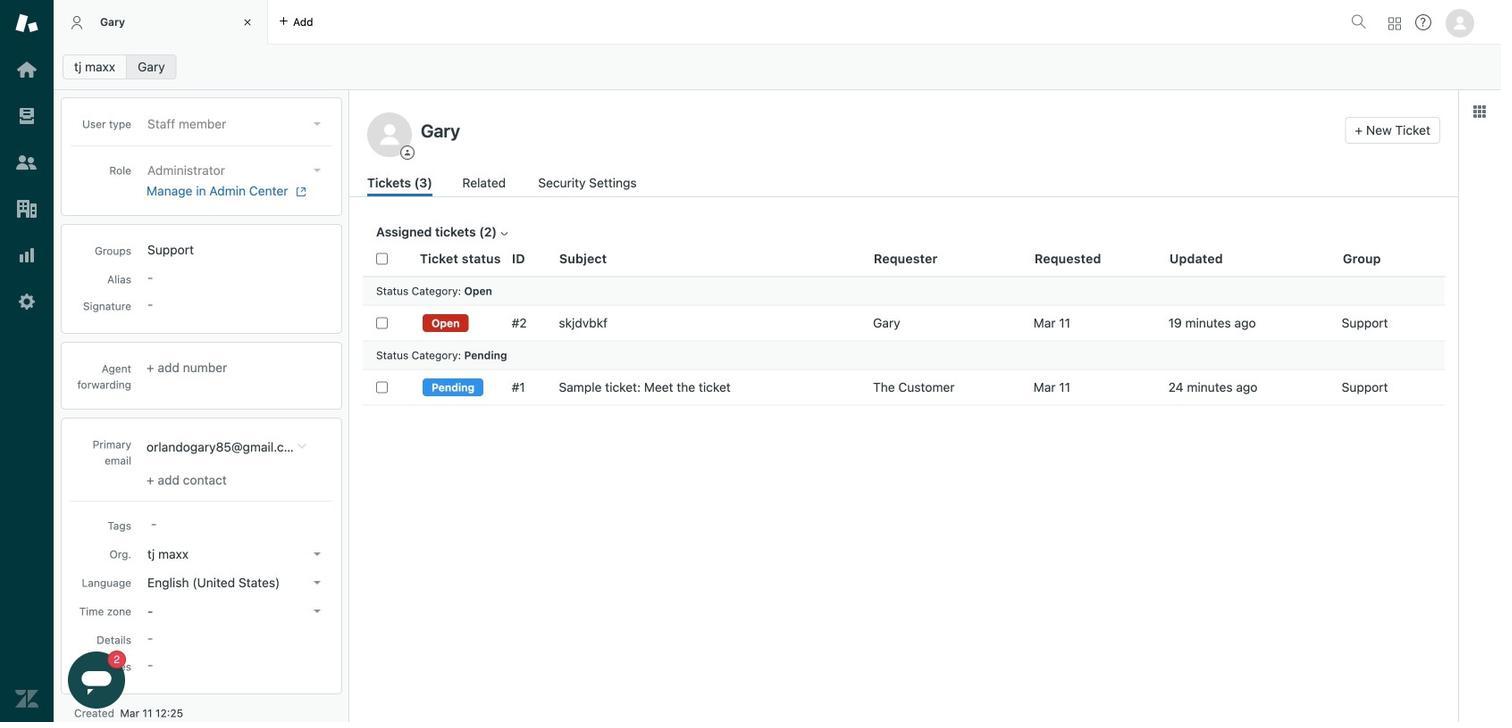 Task type: locate. For each thing, give the bounding box(es) containing it.
None text field
[[416, 117, 1338, 144]]

get started image
[[15, 58, 38, 81]]

None checkbox
[[376, 382, 388, 394]]

zendesk products image
[[1389, 17, 1401, 30]]

admin image
[[15, 290, 38, 314]]

None checkbox
[[376, 318, 388, 329]]

0 vertical spatial arrow down image
[[314, 169, 321, 172]]

get help image
[[1415, 14, 1432, 30]]

tabs tab list
[[54, 0, 1344, 45]]

arrow down image
[[314, 122, 321, 126], [314, 610, 321, 614]]

customers image
[[15, 151, 38, 174]]

1 arrow down image from the top
[[314, 169, 321, 172]]

3 arrow down image from the top
[[314, 582, 321, 585]]

tab
[[54, 0, 268, 45]]

0 vertical spatial arrow down image
[[314, 122, 321, 126]]

grid
[[349, 241, 1458, 723]]

arrow down image
[[314, 169, 321, 172], [314, 553, 321, 557], [314, 582, 321, 585]]

zendesk support image
[[15, 12, 38, 35]]

1 vertical spatial arrow down image
[[314, 553, 321, 557]]

2 vertical spatial arrow down image
[[314, 582, 321, 585]]

1 vertical spatial arrow down image
[[314, 610, 321, 614]]



Task type: vqa. For each thing, say whether or not it's contained in the screenshot.
- Field
yes



Task type: describe. For each thing, give the bounding box(es) containing it.
Select All Tickets checkbox
[[376, 253, 388, 265]]

2 arrow down image from the top
[[314, 610, 321, 614]]

views image
[[15, 105, 38, 128]]

reporting image
[[15, 244, 38, 267]]

organizations image
[[15, 197, 38, 221]]

2 arrow down image from the top
[[314, 553, 321, 557]]

apps image
[[1473, 105, 1487, 119]]

secondary element
[[54, 49, 1501, 85]]

close image
[[239, 13, 256, 31]]

1 arrow down image from the top
[[314, 122, 321, 126]]

- field
[[144, 515, 328, 534]]

main element
[[0, 0, 54, 723]]

zendesk image
[[15, 688, 38, 711]]



